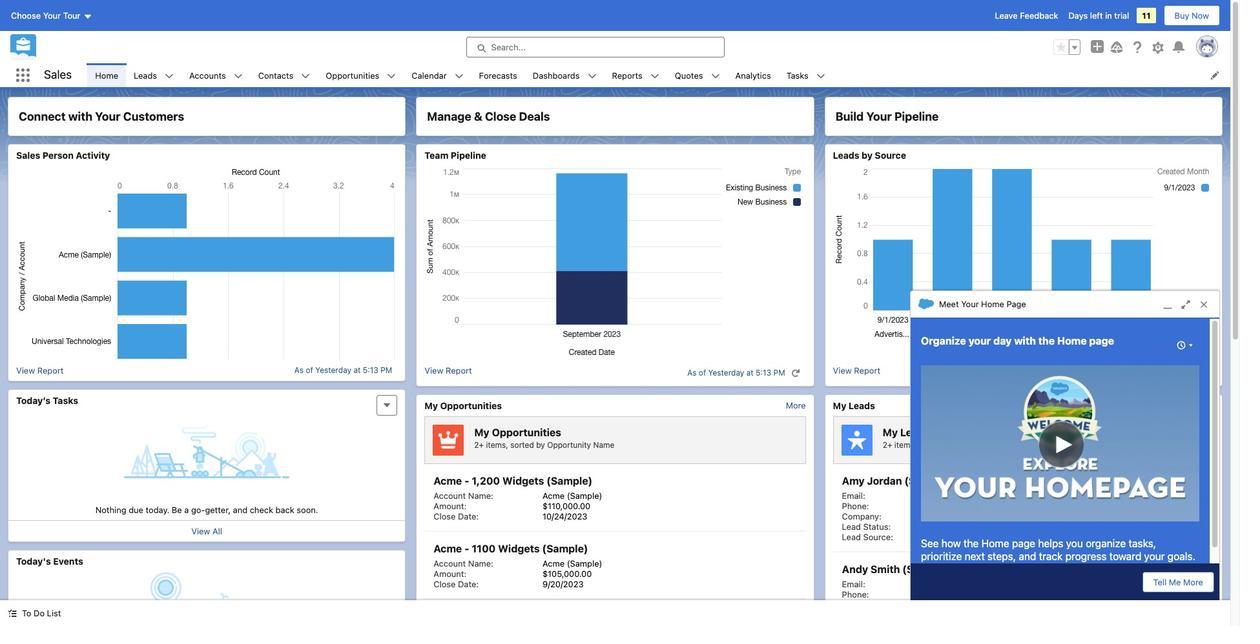 Task type: locate. For each thing, give the bounding box(es) containing it.
today.
[[146, 505, 169, 515]]

your down the tasks, on the right bottom of page
[[1144, 551, 1165, 563]]

with
[[68, 110, 92, 123], [1014, 335, 1036, 347]]

2 date: from the top
[[458, 579, 479, 590]]

2+ inside my leads 2+ items, sorted by name
[[883, 440, 892, 450]]

acme up 10/24/2023
[[543, 491, 565, 501]]

2 account from the top
[[434, 559, 466, 569]]

2 email: from the top
[[842, 579, 865, 590]]

1 vertical spatial name:
[[468, 559, 493, 569]]

widgets for 1100
[[498, 543, 540, 555]]

1 sorted from the left
[[510, 440, 534, 450]]

email: down andy
[[842, 579, 865, 590]]

acme left 1,200
[[434, 475, 462, 487]]

text default image for leads
[[165, 72, 174, 81]]

tell me more link
[[1142, 572, 1214, 593]]

1 view report link from the left
[[16, 365, 64, 376]]

more
[[786, 400, 806, 411], [1194, 400, 1214, 411], [1183, 577, 1203, 588]]

lead for lead source:
[[842, 532, 861, 543]]

my for my leads
[[833, 400, 846, 411]]

(sample) up 10/24/2023
[[567, 491, 602, 501]]

1 account name: from the top
[[434, 491, 493, 501]]

items, inside my leads 2+ items, sorted by name
[[895, 440, 917, 450]]

1 report from the left
[[37, 365, 64, 376]]

0 horizontal spatial by
[[536, 440, 545, 450]]

2+ up 1,200
[[474, 440, 484, 450]]

2 account name: from the top
[[434, 559, 493, 569]]

buy now
[[1175, 10, 1209, 21]]

1 email: from the top
[[842, 491, 865, 501]]

667- left the inc on the bottom right of page
[[982, 501, 1001, 512]]

2 report from the left
[[446, 365, 472, 376]]

your right build on the right top
[[866, 110, 892, 123]]

0 vertical spatial and
[[233, 505, 247, 515]]

- left 1100
[[464, 543, 469, 555]]

and left track
[[1019, 551, 1036, 563]]

account name: down 1100
[[434, 559, 493, 569]]

by up amy jordan (sample)
[[945, 440, 954, 450]]

2 phone: from the top
[[842, 590, 869, 600]]

2+ up jordan
[[883, 440, 892, 450]]

2 name: from the top
[[468, 559, 493, 569]]

opportunities for my opportunities 2+ items, sorted by opportunity name
[[492, 427, 561, 438]]

1 lead from the top
[[842, 522, 861, 532]]

0 vertical spatial your
[[969, 335, 991, 347]]

2 acme (sample) from the top
[[543, 559, 602, 569]]

1 vertical spatial pipeline
[[451, 150, 486, 161]]

amount: for acme - 1100 widgets (sample)
[[434, 569, 467, 579]]

back
[[276, 505, 294, 515]]

by left opportunity
[[536, 440, 545, 450]]

2+ inside my opportunities 2+ items, sorted by opportunity name
[[474, 440, 484, 450]]

2 horizontal spatial view report link
[[833, 365, 881, 381]]

now
[[1192, 10, 1209, 21]]

pm for build
[[1182, 368, 1194, 378]]

text default image up show more my leads records element
[[1200, 369, 1209, 378]]

0 vertical spatial sales
[[44, 68, 72, 82]]

more for build your pipeline
[[1194, 400, 1214, 411]]

1 up the new
[[951, 501, 955, 512]]

1 account from the top
[[434, 491, 466, 501]]

report up my leads
[[854, 365, 881, 376]]

0 vertical spatial 6389
[[1001, 501, 1022, 512]]

go-
[[191, 505, 205, 515]]

1 vertical spatial info@salesforce.com link
[[951, 579, 1033, 590]]

meet your home page
[[939, 299, 1026, 310]]

view report link up my leads
[[833, 365, 881, 381]]

info@salesforce.com link up universal technologies
[[951, 579, 1033, 590]]

more for manage & close deals
[[786, 400, 806, 411]]

name
[[593, 440, 615, 450], [956, 440, 977, 450]]

(sample)
[[547, 475, 592, 487], [905, 475, 950, 487], [567, 491, 602, 501], [542, 543, 588, 555], [567, 559, 602, 569], [903, 564, 948, 576]]

date: down 1100
[[458, 579, 479, 590]]

11
[[1142, 10, 1151, 21]]

by left source
[[862, 150, 873, 161]]

company: up lead source:
[[842, 512, 882, 522]]

contacts link
[[250, 63, 301, 87]]

view report
[[16, 365, 64, 376], [425, 365, 472, 376], [833, 365, 881, 376]]

3 view report from the left
[[833, 365, 881, 376]]

1 horizontal spatial at
[[747, 368, 754, 378]]

view up today's at the bottom left of the page
[[16, 365, 35, 376]]

0 vertical spatial close date:
[[434, 512, 479, 522]]

my for my opportunities
[[425, 400, 438, 411]]

contacts list item
[[250, 63, 318, 87]]

your left tour
[[43, 10, 61, 21]]

1 horizontal spatial with
[[1014, 335, 1036, 347]]

2 horizontal spatial of
[[1107, 368, 1115, 378]]

acme (sample) up 9/20/2023 at the left bottom of the page
[[543, 559, 602, 569]]

1 horizontal spatial as of yesterday at 5:​13 pm
[[687, 368, 785, 378]]

text default image inside contacts list item
[[301, 72, 310, 81]]

text default image right quotes
[[711, 72, 720, 81]]

1100
[[472, 543, 496, 555]]

in
[[1105, 10, 1112, 21]]

tasks right analytics link
[[787, 70, 809, 80]]

text default image inside reports list item
[[650, 72, 659, 81]]

1 vertical spatial sales
[[16, 150, 40, 161]]

1 (800) from the top
[[957, 501, 979, 512]]

0 horizontal spatial pipeline
[[451, 150, 486, 161]]

my inside my leads 2+ items, sorted by name
[[883, 427, 898, 438]]

email: for andy
[[842, 579, 865, 590]]

team pipeline
[[425, 150, 486, 161]]

0 vertical spatial (800)
[[957, 501, 979, 512]]

(sample) up $105,000.00
[[542, 543, 588, 555]]

pipeline right team
[[451, 150, 486, 161]]

(800) down the next
[[957, 590, 979, 600]]

tasks right today's at the bottom left of the page
[[53, 395, 78, 406]]

name: down 1,200
[[468, 491, 493, 501]]

0 horizontal spatial view report
[[16, 365, 64, 376]]

sales left the person on the left
[[16, 150, 40, 161]]

name: for 1100
[[468, 559, 493, 569]]

see
[[921, 538, 939, 550]]

phone: up the lead status:
[[842, 501, 869, 512]]

lead for lead status:
[[842, 522, 861, 532]]

2 view report from the left
[[425, 365, 472, 376]]

reports
[[612, 70, 643, 80]]

1 vertical spatial with
[[1014, 335, 1036, 347]]

view report up my leads
[[833, 365, 881, 376]]

1 acme (sample) from the top
[[543, 491, 602, 501]]

1 amount: from the top
[[434, 501, 467, 512]]

lead source:
[[842, 532, 893, 543]]

text default image inside leads list item
[[165, 72, 174, 81]]

(800) up the new
[[957, 501, 979, 512]]

buy now button
[[1164, 5, 1220, 26]]

1 horizontal spatial name
[[956, 440, 977, 450]]

your left 'day'
[[969, 335, 991, 347]]

text default image for calendar
[[455, 72, 464, 81]]

text default image right accounts
[[234, 72, 243, 81]]

1 name from the left
[[593, 440, 615, 450]]

2 - from the top
[[464, 543, 469, 555]]

2 2+ from the left
[[883, 440, 892, 450]]

0 vertical spatial page
[[1089, 335, 1114, 347]]

1 horizontal spatial your
[[1144, 551, 1165, 563]]

account name: down 1,200
[[434, 491, 493, 501]]

my for my opportunities 2+ items, sorted by opportunity name
[[474, 427, 489, 438]]

items,
[[486, 440, 508, 450], [895, 440, 917, 450]]

text default image right the contacts
[[301, 72, 310, 81]]

report up my opportunities
[[446, 365, 472, 376]]

days
[[1069, 10, 1088, 21]]

company: for amy
[[842, 512, 882, 522]]

- for 1,200
[[464, 475, 469, 487]]

0 vertical spatial 1
[[951, 501, 955, 512]]

email: for amy
[[842, 491, 865, 501]]

1 vertical spatial acme (sample)
[[543, 559, 602, 569]]

the inside see how the home page helps you organize tasks, prioritize next steps, and track progress toward your goals.
[[964, 538, 979, 550]]

1 vertical spatial amount:
[[434, 569, 467, 579]]

2 sorted from the left
[[919, 440, 943, 450]]

1 vertical spatial close date:
[[434, 579, 479, 590]]

account name:
[[434, 491, 493, 501], [434, 559, 493, 569]]

- left 1,200
[[464, 475, 469, 487]]

leads inside my leads 2+ items, sorted by name
[[900, 427, 930, 438]]

1 horizontal spatial more link
[[1194, 400, 1214, 411]]

acme (sample) for acme - 1100 widgets (sample)
[[543, 559, 602, 569]]

6389 down "steps,"
[[1001, 590, 1022, 600]]

text default image
[[165, 72, 174, 81], [387, 72, 396, 81], [455, 72, 464, 81], [816, 72, 825, 81], [791, 369, 800, 378], [8, 609, 17, 618]]

text default image inside dashboards list item
[[588, 72, 597, 81]]

choose your tour button
[[10, 5, 93, 26]]

activity
[[76, 150, 110, 161]]

with right 'day'
[[1014, 335, 1036, 347]]

(sample) right jordan
[[905, 475, 950, 487]]

view up my leads
[[833, 365, 852, 376]]

view report up my opportunities
[[425, 365, 472, 376]]

0 vertical spatial date:
[[458, 512, 479, 522]]

2 6389 from the top
[[1001, 590, 1022, 600]]

amount: for acme - 1,200 widgets (sample)
[[434, 501, 467, 512]]

0 horizontal spatial more link
[[786, 400, 806, 411]]

status:
[[863, 522, 891, 532]]

person
[[42, 150, 74, 161]]

info@salesforce.com for andy smith (sample)
[[951, 579, 1033, 590]]

6389 for amy jordan (sample)
[[1001, 501, 1022, 512]]

group
[[1054, 39, 1081, 55]]

view report link up today's at the bottom left of the page
[[16, 365, 64, 376]]

1 more link from the left
[[786, 400, 806, 411]]

as
[[294, 366, 304, 375], [687, 368, 697, 378], [1096, 368, 1105, 378]]

items, up amy jordan (sample)
[[895, 440, 917, 450]]

yesterday for manage & close deals
[[708, 368, 744, 378]]

my inside my opportunities 2+ items, sorted by opportunity name
[[474, 427, 489, 438]]

name: for 1,200
[[468, 491, 493, 501]]

1 vertical spatial date:
[[458, 579, 479, 590]]

smith
[[871, 564, 900, 576]]

sorted up amy jordan (sample)
[[919, 440, 943, 450]]

1 name: from the top
[[468, 491, 493, 501]]

me
[[1169, 577, 1181, 588]]

1 vertical spatial close
[[434, 512, 456, 522]]

source
[[875, 150, 906, 161]]

1 items, from the left
[[486, 440, 508, 450]]

2 info@salesforce.com link from the top
[[951, 579, 1033, 590]]

1 vertical spatial account name:
[[434, 559, 493, 569]]

1 phone: from the top
[[842, 501, 869, 512]]

home inside see how the home page helps you organize tasks, prioritize next steps, and track progress toward your goals.
[[982, 538, 1009, 550]]

1 close date: from the top
[[434, 512, 479, 522]]

2 (800) from the top
[[957, 590, 979, 600]]

leads inside list item
[[134, 70, 157, 80]]

0 vertical spatial widgets
[[503, 475, 544, 487]]

left
[[1090, 10, 1103, 21]]

page
[[1089, 335, 1114, 347], [1012, 538, 1036, 550]]

6389 up "steps,"
[[1001, 501, 1022, 512]]

1 (800) 667-6389 up the new
[[951, 501, 1022, 512]]

organize
[[921, 335, 966, 347]]

pm for manage
[[774, 368, 785, 378]]

2 vertical spatial close
[[434, 579, 456, 590]]

my inside 'link'
[[833, 400, 846, 411]]

widgets for 1,200
[[503, 475, 544, 487]]

account name: for 1,200
[[434, 491, 493, 501]]

2 view report link from the left
[[425, 365, 472, 381]]

how
[[942, 538, 961, 550]]

0 horizontal spatial the
[[964, 538, 979, 550]]

opportunities
[[326, 70, 379, 80], [440, 400, 502, 411], [492, 427, 561, 438]]

accounts list item
[[182, 63, 250, 87]]

pipeline up source
[[895, 110, 939, 123]]

text default image inside the meet your home page "dialog"
[[919, 297, 934, 312]]

lead left source:
[[842, 532, 861, 543]]

day
[[994, 335, 1012, 347]]

report up the today's tasks
[[37, 365, 64, 376]]

date: up 1100
[[458, 512, 479, 522]]

close date: down 1100
[[434, 579, 479, 590]]

info@salesforce.com for amy jordan (sample)
[[951, 491, 1033, 501]]

pm
[[381, 366, 392, 375], [774, 368, 785, 378], [1182, 368, 1194, 378]]

quotes link
[[667, 63, 711, 87]]

667-
[[982, 501, 1001, 512], [982, 590, 1001, 600]]

1 vertical spatial page
[[1012, 538, 1036, 550]]

2 1 from the top
[[951, 590, 955, 600]]

1 horizontal spatial sales
[[44, 68, 72, 82]]

1 vertical spatial 6389
[[1001, 590, 1022, 600]]

2 horizontal spatial at
[[1155, 368, 1162, 378]]

your for build
[[866, 110, 892, 123]]

phone: down andy
[[842, 590, 869, 600]]

667- for amy jordan (sample)
[[982, 501, 1001, 512]]

1 horizontal spatial items,
[[895, 440, 917, 450]]

2 horizontal spatial by
[[945, 440, 954, 450]]

1 horizontal spatial report
[[446, 365, 472, 376]]

of
[[306, 366, 313, 375], [699, 368, 706, 378], [1107, 368, 1115, 378]]

text default image inside tasks list item
[[816, 72, 825, 81]]

account for acme - 1100 widgets (sample)
[[434, 559, 466, 569]]

1 horizontal spatial pipeline
[[895, 110, 939, 123]]

manage & close deals
[[427, 110, 550, 123]]

text default image for dashboards
[[588, 72, 597, 81]]

2 1 (800) 667-6389 from the top
[[951, 590, 1022, 600]]

0 vertical spatial acme (sample)
[[543, 491, 602, 501]]

text default image right reports
[[650, 72, 659, 81]]

667- for andy smith (sample)
[[982, 590, 1001, 600]]

sorted for pipeline
[[919, 440, 943, 450]]

0 vertical spatial account
[[434, 491, 466, 501]]

more link for manage & close deals
[[786, 400, 806, 411]]

text default image for reports
[[650, 72, 659, 81]]

(sample) down prioritize
[[903, 564, 948, 576]]

0 horizontal spatial name
[[593, 440, 615, 450]]

phone:
[[842, 501, 869, 512], [842, 590, 869, 600]]

1 company: from the top
[[842, 512, 882, 522]]

1 vertical spatial and
[[1019, 551, 1036, 563]]

opportunities inside my opportunities 2+ items, sorted by opportunity name
[[492, 427, 561, 438]]

1 date: from the top
[[458, 512, 479, 522]]

0 horizontal spatial with
[[68, 110, 92, 123]]

widgets right 1100
[[498, 543, 540, 555]]

1 vertical spatial -
[[464, 543, 469, 555]]

(800) for amy jordan (sample)
[[957, 501, 979, 512]]

0 horizontal spatial 2+
[[474, 440, 484, 450]]

0 vertical spatial 667-
[[982, 501, 1001, 512]]

list
[[87, 63, 1231, 87]]

1 info@salesforce.com link from the top
[[951, 491, 1033, 501]]

1 vertical spatial (800)
[[957, 590, 979, 600]]

email: down 'amy'
[[842, 491, 865, 501]]

list
[[47, 609, 61, 619]]

5:​13 for build your pipeline
[[1164, 368, 1180, 378]]

at for build your pipeline
[[1155, 368, 1162, 378]]

view up my opportunities
[[425, 365, 443, 376]]

close date: up 1100
[[434, 512, 479, 522]]

2 horizontal spatial report
[[854, 365, 881, 376]]

0 vertical spatial tasks
[[787, 70, 809, 80]]

view left all
[[191, 526, 210, 536]]

info@salesforce.com link for andy smith (sample)
[[951, 579, 1033, 590]]

2+
[[474, 440, 484, 450], [883, 440, 892, 450]]

1 horizontal spatial of
[[699, 368, 706, 378]]

info@salesforce.com link up enterprise,
[[951, 491, 1033, 501]]

1 vertical spatial company:
[[842, 600, 882, 610]]

prioritize
[[921, 551, 962, 563]]

1 1 from the top
[[951, 501, 955, 512]]

tasks,
[[1129, 538, 1156, 550]]

1 vertical spatial phone:
[[842, 590, 869, 600]]

text default image left meet
[[919, 297, 934, 312]]

0 vertical spatial account name:
[[434, 491, 493, 501]]

0 vertical spatial opportunities
[[326, 70, 379, 80]]

team
[[425, 150, 449, 161]]

1 vertical spatial your
[[1144, 551, 1165, 563]]

email:
[[842, 491, 865, 501], [842, 579, 865, 590]]

view all
[[191, 526, 222, 536]]

0 horizontal spatial sorted
[[510, 440, 534, 450]]

text default image inside quotes list item
[[711, 72, 720, 81]]

2 horizontal spatial view report
[[833, 365, 881, 376]]

text default image inside opportunities list item
[[387, 72, 396, 81]]

by inside my opportunities 2+ items, sorted by opportunity name
[[536, 440, 545, 450]]

tasks
[[787, 70, 809, 80], [53, 395, 78, 406]]

$110,000.00
[[543, 501, 591, 512]]

report for customers
[[37, 365, 64, 376]]

1 vertical spatial the
[[964, 538, 979, 550]]

leave
[[995, 10, 1018, 21]]

as of yesterday at 5:​13 pm for build your pipeline
[[1096, 368, 1194, 378]]

0 horizontal spatial items,
[[486, 440, 508, 450]]

1 6389 from the top
[[1001, 501, 1022, 512]]

my opportunities
[[425, 400, 502, 411]]

sorted for close
[[510, 440, 534, 450]]

1 info@salesforce.com from the top
[[951, 491, 1033, 501]]

0 vertical spatial phone:
[[842, 501, 869, 512]]

0 horizontal spatial pm
[[381, 366, 392, 375]]

by for build your pipeline
[[945, 440, 954, 450]]

(sample) up 9/20/2023 at the left bottom of the page
[[567, 559, 602, 569]]

2 horizontal spatial 5:​13
[[1164, 368, 1180, 378]]

close for 1100
[[434, 579, 456, 590]]

tasks inside list item
[[787, 70, 809, 80]]

account for acme - 1,200 widgets (sample)
[[434, 491, 466, 501]]

1 1 (800) 667-6389 from the top
[[951, 501, 1022, 512]]

andy smith (sample)
[[842, 564, 948, 576]]

sorted inside my leads 2+ items, sorted by name
[[919, 440, 943, 450]]

1 667- from the top
[[982, 501, 1001, 512]]

sales
[[44, 68, 72, 82], [16, 150, 40, 161]]

text default image inside calendar "list item"
[[455, 72, 464, 81]]

2 horizontal spatial as of yesterday at 5:​13 pm
[[1096, 368, 1194, 378]]

items, up 1,200
[[486, 440, 508, 450]]

0 horizontal spatial report
[[37, 365, 64, 376]]

view report up today's at the bottom left of the page
[[16, 365, 64, 376]]

as for build your pipeline
[[1096, 368, 1105, 378]]

0 vertical spatial amount:
[[434, 501, 467, 512]]

sorted up acme - 1,200 widgets (sample)
[[510, 440, 534, 450]]

helps
[[1038, 538, 1064, 550]]

1 view report from the left
[[16, 365, 64, 376]]

quotes list item
[[667, 63, 728, 87]]

1 vertical spatial 667-
[[982, 590, 1001, 600]]

search...
[[491, 42, 526, 52]]

my leads link
[[833, 400, 875, 411]]

1 horizontal spatial the
[[1039, 335, 1055, 347]]

inc
[[1012, 512, 1024, 522]]

2 name from the left
[[956, 440, 977, 450]]

1 for andy smith (sample)
[[951, 590, 955, 600]]

toward
[[1110, 551, 1142, 563]]

0 horizontal spatial sales
[[16, 150, 40, 161]]

items, inside my opportunities 2+ items, sorted by opportunity name
[[486, 440, 508, 450]]

your inside choose your tour popup button
[[43, 10, 61, 21]]

1 down prioritize
[[951, 590, 955, 600]]

text default image inside to do list button
[[8, 609, 17, 618]]

0 horizontal spatial your
[[969, 335, 991, 347]]

1 vertical spatial 1
[[951, 590, 955, 600]]

the right 'day'
[[1039, 335, 1055, 347]]

amy jordan (sample)
[[842, 475, 950, 487]]

close date:
[[434, 512, 479, 522], [434, 579, 479, 590]]

1 horizontal spatial 2+
[[883, 440, 892, 450]]

company:
[[842, 512, 882, 522], [842, 600, 882, 610]]

text default image for accounts
[[234, 72, 243, 81]]

info@salesforce.com up universal technologies
[[951, 579, 1033, 590]]

calendar list item
[[404, 63, 471, 87]]

search... button
[[466, 37, 724, 57]]

of for build your pipeline
[[1107, 368, 1115, 378]]

text default image
[[234, 72, 243, 81], [301, 72, 310, 81], [588, 72, 597, 81], [650, 72, 659, 81], [711, 72, 720, 81], [919, 297, 934, 312], [1200, 369, 1209, 378]]

2 company: from the top
[[842, 600, 882, 610]]

info@salesforce.com up enterprise,
[[951, 491, 1033, 501]]

report for deals
[[446, 365, 472, 376]]

2 lead from the top
[[842, 532, 861, 543]]

text default image for opportunities
[[387, 72, 396, 81]]

1 horizontal spatial view report
[[425, 365, 472, 376]]

1 horizontal spatial pm
[[774, 368, 785, 378]]

widgets right 1,200
[[503, 475, 544, 487]]

phone: for andy
[[842, 590, 869, 600]]

9/20/2023
[[543, 579, 584, 590]]

1 2+ from the left
[[474, 440, 484, 450]]

1 (800) 667-6389
[[951, 501, 1022, 512], [951, 590, 1022, 600]]

as of yesterday at 5:​13 pm for manage & close deals
[[687, 368, 785, 378]]

1 vertical spatial widgets
[[498, 543, 540, 555]]

your right meet
[[961, 299, 979, 310]]

your inside the meet your home page "dialog"
[[961, 299, 979, 310]]

2 more link from the left
[[1194, 400, 1214, 411]]

lead left status:
[[842, 522, 861, 532]]

view report link up my opportunities
[[425, 365, 472, 381]]

date:
[[458, 512, 479, 522], [458, 579, 479, 590]]

company: down andy
[[842, 600, 882, 610]]

1 horizontal spatial view report link
[[425, 365, 472, 381]]

name: down 1100
[[468, 559, 493, 569]]

1 vertical spatial account
[[434, 559, 466, 569]]

2 items, from the left
[[895, 440, 917, 450]]

1 (800) 667-6389 down the next
[[951, 590, 1022, 600]]

with right the connect
[[68, 110, 92, 123]]

sorted
[[510, 440, 534, 450], [919, 440, 943, 450]]

1 vertical spatial tasks
[[53, 395, 78, 406]]

and left 'check'
[[233, 505, 247, 515]]

0 vertical spatial name:
[[468, 491, 493, 501]]

text default image inside accounts list item
[[234, 72, 243, 81]]

the up the next
[[964, 538, 979, 550]]

by inside my leads 2+ items, sorted by name
[[945, 440, 954, 450]]

667- down "steps,"
[[982, 590, 1001, 600]]

1 (800) 667-6389 for amy jordan (sample)
[[951, 501, 1022, 512]]

2+ for &
[[474, 440, 484, 450]]

my for my leads 2+ items, sorted by name
[[883, 427, 898, 438]]

view for build your pipeline
[[833, 365, 852, 376]]

0 horizontal spatial view report link
[[16, 365, 64, 376]]

1 (800) 667-6389 for andy smith (sample)
[[951, 590, 1022, 600]]

2 amount: from the top
[[434, 569, 467, 579]]

1 - from the top
[[464, 475, 469, 487]]

sales up the connect
[[44, 68, 72, 82]]

acme (sample) up 10/24/2023
[[543, 491, 602, 501]]

1 vertical spatial opportunities
[[440, 400, 502, 411]]

0 vertical spatial info@salesforce.com
[[951, 491, 1033, 501]]

sorted inside my opportunities 2+ items, sorted by opportunity name
[[510, 440, 534, 450]]

text default image down search... button
[[588, 72, 597, 81]]

-
[[464, 475, 469, 487], [464, 543, 469, 555]]

2 close date: from the top
[[434, 579, 479, 590]]

home
[[95, 70, 118, 80], [981, 299, 1004, 310], [1057, 335, 1087, 347], [982, 538, 1009, 550]]

2 info@salesforce.com from the top
[[951, 579, 1033, 590]]

0 vertical spatial email:
[[842, 491, 865, 501]]

1 vertical spatial info@salesforce.com
[[951, 579, 1033, 590]]

deals
[[519, 110, 550, 123]]

2 667- from the top
[[982, 590, 1001, 600]]

new
[[951, 522, 968, 532]]

info@salesforce.com link
[[951, 491, 1033, 501], [951, 579, 1033, 590]]

yesterday
[[315, 366, 351, 375], [708, 368, 744, 378], [1117, 368, 1153, 378]]

0 vertical spatial close
[[485, 110, 516, 123]]

2 horizontal spatial as
[[1096, 368, 1105, 378]]



Task type: describe. For each thing, give the bounding box(es) containing it.
meet your home page dialog
[[910, 291, 1220, 601]]

items, for pipeline
[[895, 440, 917, 450]]

text default image for tasks
[[816, 72, 825, 81]]

0 horizontal spatial as
[[294, 366, 304, 375]]

more link for build your pipeline
[[1194, 400, 1214, 411]]

sales for sales person activity
[[16, 150, 40, 161]]

days left in trial
[[1069, 10, 1129, 21]]

build
[[836, 110, 864, 123]]

do
[[34, 609, 45, 619]]

(sample) up $110,000.00
[[547, 475, 592, 487]]

reports link
[[604, 63, 650, 87]]

choose
[[11, 10, 41, 21]]

buy
[[1175, 10, 1190, 21]]

source:
[[863, 532, 893, 543]]

today's tasks
[[16, 395, 78, 406]]

contacts
[[258, 70, 294, 80]]

5:​13 for manage & close deals
[[756, 368, 771, 378]]

- for 1100
[[464, 543, 469, 555]]

website
[[951, 532, 983, 543]]

lead status:
[[842, 522, 891, 532]]

today's
[[16, 395, 51, 406]]

items, for close
[[486, 440, 508, 450]]

6389 for andy smith (sample)
[[1001, 590, 1022, 600]]

show more my leads records element
[[1194, 400, 1214, 411]]

more inside the meet your home page "dialog"
[[1183, 577, 1203, 588]]

$105,000.00
[[543, 569, 592, 579]]

to
[[22, 609, 31, 619]]

enterprise,
[[967, 512, 1010, 522]]

feedback
[[1020, 10, 1058, 21]]

10/24/2023
[[543, 512, 587, 522]]

next
[[965, 551, 985, 563]]

0 horizontal spatial and
[[233, 505, 247, 515]]

page inside see how the home page helps you organize tasks, prioritize next steps, and track progress toward your goals.
[[1012, 538, 1036, 550]]

nothing
[[95, 505, 126, 515]]

tell
[[1153, 577, 1167, 588]]

view all link
[[191, 526, 222, 536]]

lee enterprise, inc
[[951, 512, 1024, 522]]

list containing home
[[87, 63, 1231, 87]]

my leads
[[833, 400, 875, 411]]

home link
[[87, 63, 126, 87]]

leads by source
[[833, 150, 906, 161]]

track
[[1039, 551, 1063, 563]]

acme - 1100 widgets (sample)
[[434, 543, 588, 555]]

soon.
[[297, 505, 318, 515]]

opportunities inside list item
[[326, 70, 379, 80]]

name inside my leads 2+ items, sorted by name
[[956, 440, 977, 450]]

opportunity
[[547, 440, 591, 450]]

trial
[[1115, 10, 1129, 21]]

2+ for your
[[883, 440, 892, 450]]

0 horizontal spatial 5:​13
[[363, 366, 378, 375]]

opportunities list item
[[318, 63, 404, 87]]

and inside see how the home page helps you organize tasks, prioritize next steps, and track progress toward your goals.
[[1019, 551, 1036, 563]]

dashboards
[[533, 70, 580, 80]]

customers
[[123, 110, 184, 123]]

0 horizontal spatial at
[[354, 366, 361, 375]]

name inside my opportunities 2+ items, sorted by opportunity name
[[593, 440, 615, 450]]

close date: for 1100
[[434, 579, 479, 590]]

quotes
[[675, 70, 703, 80]]

andy
[[842, 564, 868, 576]]

text default image for quotes
[[711, 72, 720, 81]]

tell me more
[[1153, 577, 1203, 588]]

as for manage & close deals
[[687, 368, 697, 378]]

(800) for andy smith (sample)
[[957, 590, 979, 600]]

close for 1,200
[[434, 512, 456, 522]]

leads link
[[126, 63, 165, 87]]

getter,
[[205, 505, 231, 515]]

connect
[[19, 110, 66, 123]]

acme up 9/20/2023 at the left bottom of the page
[[543, 559, 565, 569]]

be
[[172, 505, 182, 515]]

forecasts link
[[471, 63, 525, 87]]

manage
[[427, 110, 471, 123]]

meet
[[939, 299, 959, 310]]

a
[[184, 505, 189, 515]]

by for manage & close deals
[[536, 440, 545, 450]]

my opportunities link
[[425, 400, 502, 411]]

today's events
[[16, 556, 83, 567]]

leads inside 'link'
[[849, 400, 875, 411]]

acme (sample) for acme - 1,200 widgets (sample)
[[543, 491, 602, 501]]

at for manage & close deals
[[747, 368, 754, 378]]

date: for 1,200
[[458, 512, 479, 522]]

with inside the meet your home page "dialog"
[[1014, 335, 1036, 347]]

close date: for 1,200
[[434, 512, 479, 522]]

see how the home page helps you organize tasks, prioritize next steps, and track progress toward your goals.
[[921, 538, 1196, 563]]

1 for amy jordan (sample)
[[951, 501, 955, 512]]

tour
[[63, 10, 80, 21]]

reports list item
[[604, 63, 667, 87]]

progress
[[1066, 551, 1107, 563]]

view report link for customers
[[16, 365, 64, 376]]

date: for 1100
[[458, 579, 479, 590]]

dashboards list item
[[525, 63, 604, 87]]

your for meet
[[961, 299, 979, 310]]

acme - 1,200 widgets (sample)
[[434, 475, 592, 487]]

view report for customers
[[16, 365, 64, 376]]

0 horizontal spatial yesterday
[[315, 366, 351, 375]]

goals.
[[1168, 551, 1196, 563]]

leads list item
[[126, 63, 182, 87]]

my opportunities 2+ items, sorted by opportunity name
[[474, 427, 615, 450]]

of for manage & close deals
[[699, 368, 706, 378]]

connect with your customers
[[19, 110, 184, 123]]

1,200
[[472, 475, 500, 487]]

acme left 1100
[[434, 543, 462, 555]]

3 report from the left
[[854, 365, 881, 376]]

opportunities for my opportunities
[[440, 400, 502, 411]]

your for choose
[[43, 10, 61, 21]]

due
[[129, 505, 143, 515]]

nothing due today. be a go-getter, and check back soon.
[[95, 505, 318, 515]]

0 vertical spatial the
[[1039, 335, 1055, 347]]

1 horizontal spatial page
[[1089, 335, 1114, 347]]

leave feedback link
[[995, 10, 1058, 21]]

opportunities link
[[318, 63, 387, 87]]

you
[[1066, 538, 1083, 550]]

0 vertical spatial pipeline
[[895, 110, 939, 123]]

sales for sales
[[44, 68, 72, 82]]

0 vertical spatial with
[[68, 110, 92, 123]]

tasks list item
[[779, 63, 833, 87]]

account name: for 1100
[[434, 559, 493, 569]]

1 horizontal spatial by
[[862, 150, 873, 161]]

view for connect with your customers
[[16, 365, 35, 376]]

to do list button
[[0, 601, 69, 627]]

show more my opportunities records element
[[786, 400, 806, 411]]

phone: for amy
[[842, 501, 869, 512]]

info@salesforce.com link for amy jordan (sample)
[[951, 491, 1033, 501]]

view report link for deals
[[425, 365, 472, 381]]

3 view report link from the left
[[833, 365, 881, 381]]

all
[[213, 526, 222, 536]]

your down home link
[[95, 110, 121, 123]]

0 horizontal spatial of
[[306, 366, 313, 375]]

view for manage & close deals
[[425, 365, 443, 376]]

my leads 2+ items, sorted by name
[[883, 427, 977, 450]]

check
[[250, 505, 273, 515]]

analytics link
[[728, 63, 779, 87]]

text default image for contacts
[[301, 72, 310, 81]]

view report for deals
[[425, 365, 472, 376]]

steps,
[[988, 551, 1016, 563]]

yesterday for build your pipeline
[[1117, 368, 1153, 378]]

lee
[[951, 512, 965, 522]]

jordan
[[867, 475, 902, 487]]

calendar
[[412, 70, 447, 80]]

your inside see how the home page helps you organize tasks, prioritize next steps, and track progress toward your goals.
[[1144, 551, 1165, 563]]

analytics
[[735, 70, 771, 80]]

company: for andy
[[842, 600, 882, 610]]

universal technologies
[[951, 600, 1041, 610]]

today's
[[16, 556, 51, 567]]

&
[[474, 110, 482, 123]]

0 horizontal spatial as of yesterday at 5:​13 pm
[[294, 366, 392, 375]]

dashboards link
[[525, 63, 588, 87]]



Task type: vqa. For each thing, say whether or not it's contained in the screenshot.
the leftmost your
yes



